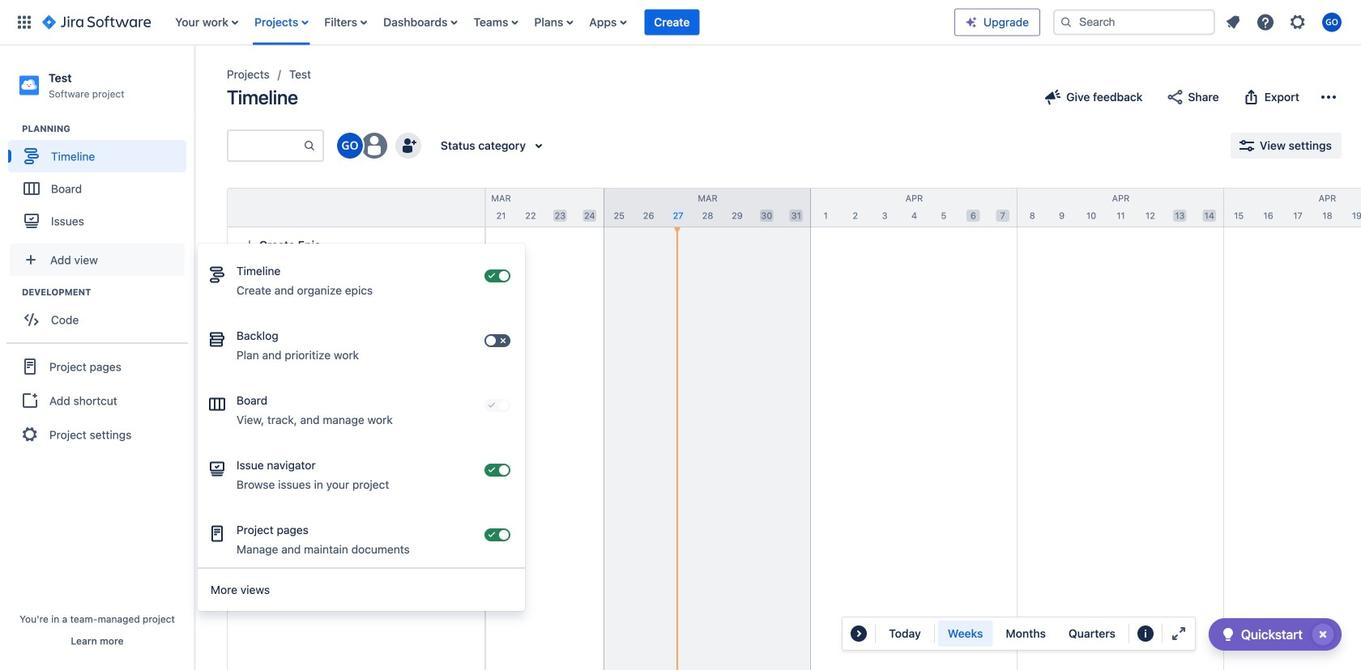 Task type: describe. For each thing, give the bounding box(es) containing it.
planning image
[[2, 119, 22, 139]]

1 column header from the left
[[191, 189, 398, 227]]

row group inside timeline "grid"
[[227, 188, 485, 228]]

heading for 'planning' image
[[22, 123, 194, 135]]

3 column header from the left
[[605, 189, 811, 227]]

timeline grid
[[191, 188, 1361, 671]]

sidebar navigation image
[[177, 65, 212, 97]]

row inside timeline "grid"
[[228, 189, 485, 228]]

legend image
[[1136, 625, 1155, 644]]

appswitcher icon image
[[15, 13, 34, 32]]

your profile and settings image
[[1323, 13, 1342, 32]]

Search timeline text field
[[229, 131, 303, 160]]

add people image
[[399, 136, 418, 156]]



Task type: vqa. For each thing, say whether or not it's contained in the screenshot.
"Collapse sidebar" ICON
no



Task type: locate. For each thing, give the bounding box(es) containing it.
1 heading from the top
[[22, 123, 194, 135]]

export icon image
[[1242, 88, 1261, 107]]

6 column header from the left
[[1224, 189, 1361, 227]]

Search field
[[1053, 9, 1216, 35]]

heading for development "icon" at the top left of page
[[22, 286, 194, 299]]

heading
[[22, 123, 194, 135], [22, 286, 194, 299]]

group
[[8, 123, 194, 242], [8, 286, 194, 341], [6, 343, 188, 458], [938, 622, 1126, 647]]

primary element
[[10, 0, 955, 45]]

1 vertical spatial heading
[[22, 286, 194, 299]]

list item
[[645, 0, 700, 45]]

sidebar element
[[0, 45, 194, 671]]

jira software image
[[42, 13, 151, 32], [42, 13, 151, 32]]

None search field
[[1053, 9, 1216, 35]]

help image
[[1256, 13, 1276, 32]]

enter full screen image
[[1169, 625, 1189, 644]]

row group
[[227, 188, 485, 228]]

settings image
[[1288, 13, 1308, 32]]

banner
[[0, 0, 1361, 45]]

0 vertical spatial heading
[[22, 123, 194, 135]]

check image
[[1219, 626, 1238, 645]]

row
[[228, 189, 485, 228]]

2 heading from the top
[[22, 286, 194, 299]]

0 horizontal spatial list
[[167, 0, 955, 45]]

development image
[[2, 283, 22, 302]]

notifications image
[[1224, 13, 1243, 32]]

4 column header from the left
[[811, 189, 1018, 227]]

dismiss quickstart image
[[1310, 622, 1336, 648]]

search image
[[1060, 16, 1073, 29]]

5 column header from the left
[[1018, 189, 1224, 227]]

1 horizontal spatial list
[[1219, 8, 1352, 37]]

column header
[[191, 189, 398, 227], [398, 189, 605, 227], [605, 189, 811, 227], [811, 189, 1018, 227], [1018, 189, 1224, 227], [1224, 189, 1361, 227]]

2 column header from the left
[[398, 189, 605, 227]]

list
[[167, 0, 955, 45], [1219, 8, 1352, 37]]



